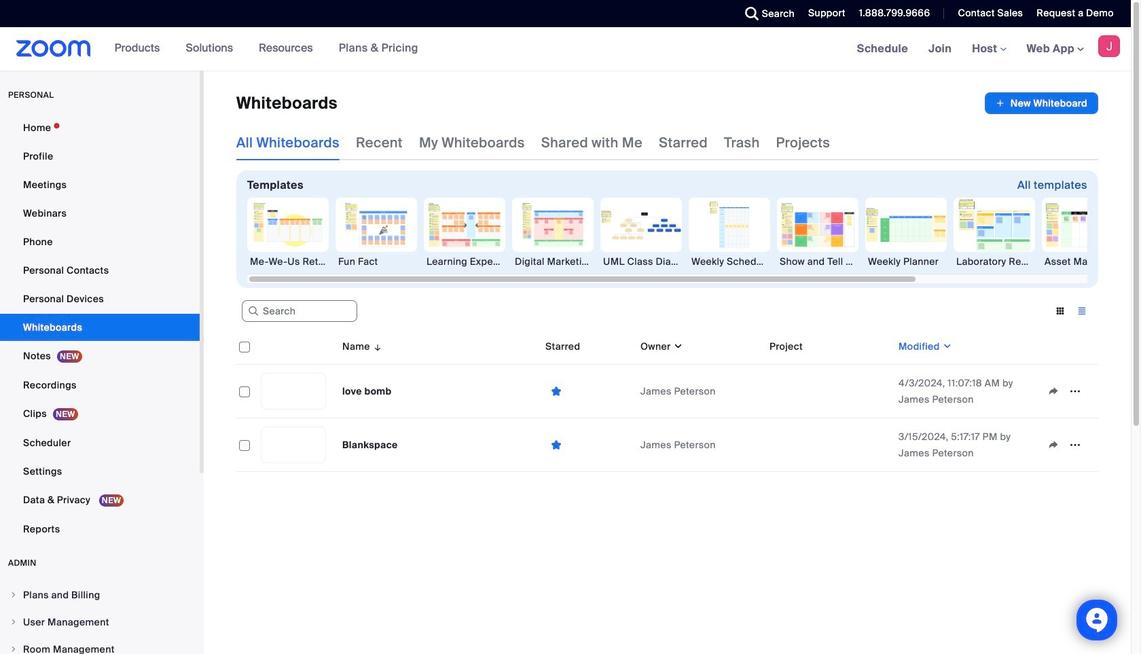 Task type: locate. For each thing, give the bounding box(es) containing it.
1 horizontal spatial down image
[[940, 340, 952, 353]]

love bomb element
[[342, 385, 392, 397]]

blankspace element
[[342, 439, 398, 451]]

1 right image from the top
[[10, 591, 18, 599]]

3 menu item from the top
[[0, 636, 200, 654]]

application
[[985, 92, 1098, 114], [236, 329, 1109, 482], [1043, 381, 1093, 401], [1043, 435, 1093, 455]]

zoom logo image
[[16, 40, 91, 57]]

2 vertical spatial right image
[[10, 645, 18, 653]]

2 vertical spatial menu item
[[0, 636, 200, 654]]

share image down more options for love bomb icon
[[1043, 439, 1064, 451]]

2 cell from the top
[[764, 418, 893, 472]]

grid mode, not selected image
[[1049, 305, 1071, 317]]

1 vertical spatial menu item
[[0, 609, 200, 635]]

1 cell from the top
[[764, 365, 893, 418]]

down image
[[671, 340, 683, 353], [940, 340, 952, 353]]

cell
[[764, 365, 893, 418], [764, 418, 893, 472]]

right image
[[10, 591, 18, 599], [10, 618, 18, 626], [10, 645, 18, 653]]

menu item
[[0, 582, 200, 608], [0, 609, 200, 635], [0, 636, 200, 654]]

share image up more options for blankspace image
[[1043, 385, 1064, 397]]

0 vertical spatial right image
[[10, 591, 18, 599]]

admin menu menu
[[0, 582, 200, 654]]

more options for love bomb image
[[1064, 385, 1086, 397]]

1 vertical spatial right image
[[10, 618, 18, 626]]

banner
[[0, 27, 1131, 71]]

1 vertical spatial share image
[[1043, 439, 1064, 451]]

2 right image from the top
[[10, 618, 18, 626]]

2 share image from the top
[[1043, 439, 1064, 451]]

0 vertical spatial menu item
[[0, 582, 200, 608]]

0 vertical spatial share image
[[1043, 385, 1064, 397]]

digital marketing canvas element
[[512, 255, 594, 268]]

learning experience canvas element
[[424, 255, 505, 268]]

share image
[[1043, 385, 1064, 397], [1043, 439, 1064, 451]]

0 horizontal spatial down image
[[671, 340, 683, 353]]

profile picture image
[[1098, 35, 1120, 57]]

1 share image from the top
[[1043, 385, 1064, 397]]

3 right image from the top
[[10, 645, 18, 653]]

Search text field
[[242, 300, 357, 322]]

share image for more options for blankspace image
[[1043, 439, 1064, 451]]

show and tell with a twist element
[[777, 255, 859, 268]]



Task type: describe. For each thing, give the bounding box(es) containing it.
weekly schedule element
[[689, 255, 770, 268]]

share image for more options for love bomb icon
[[1043, 385, 1064, 397]]

fun fact element
[[336, 255, 417, 268]]

right image for 1st menu item from the top of the 'admin menu' menu
[[10, 591, 18, 599]]

product information navigation
[[104, 27, 429, 71]]

1 menu item from the top
[[0, 582, 200, 608]]

me-we-us retrospective element
[[247, 255, 329, 268]]

uml class diagram element
[[600, 255, 682, 268]]

1 down image from the left
[[671, 340, 683, 353]]

meetings navigation
[[847, 27, 1131, 71]]

right image for second menu item from the bottom
[[10, 618, 18, 626]]

2 menu item from the top
[[0, 609, 200, 635]]

asset management element
[[1042, 255, 1123, 268]]

cell for the 'share' image corresponding to more options for blankspace image
[[764, 418, 893, 472]]

add image
[[996, 96, 1005, 110]]

arrow down image
[[370, 338, 383, 355]]

click to unstar the whiteboard love bomb image
[[545, 385, 567, 398]]

more options for blankspace image
[[1064, 439, 1086, 451]]

weekly planner element
[[865, 255, 947, 268]]

cell for the 'share' image for more options for love bomb icon
[[764, 365, 893, 418]]

right image for third menu item from the top of the 'admin menu' menu
[[10, 645, 18, 653]]

2 down image from the left
[[940, 340, 952, 353]]

personal menu menu
[[0, 114, 200, 544]]

thumbnail of love bomb image
[[262, 374, 325, 409]]

thumbnail of blankspace image
[[262, 427, 325, 463]]

tabs of all whiteboard page tab list
[[236, 125, 830, 160]]

laboratory report element
[[954, 255, 1035, 268]]

list mode, selected image
[[1071, 305, 1093, 317]]

click to unstar the whiteboard blankspace image
[[545, 438, 567, 451]]



Task type: vqa. For each thing, say whether or not it's contained in the screenshot.
List Mode, Selected Image
yes



